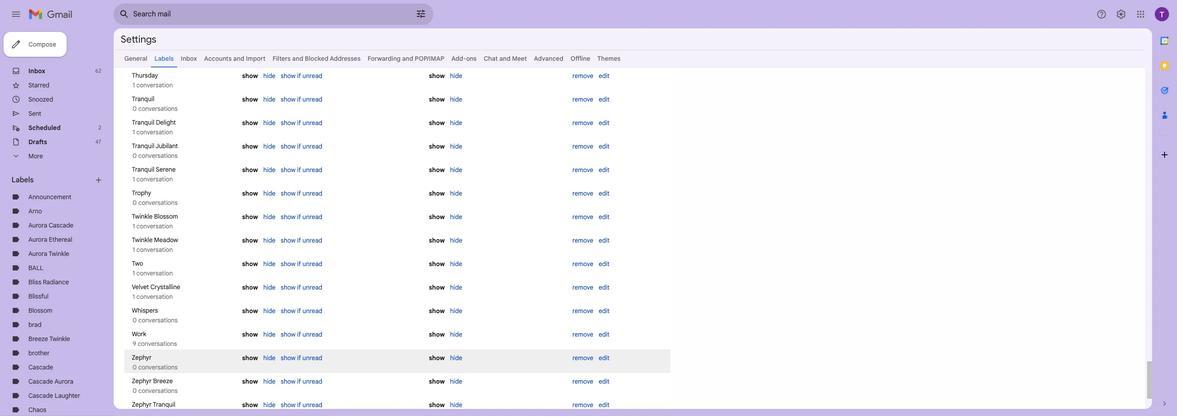 Task type: describe. For each thing, give the bounding box(es) containing it.
1 for tranquil serene
[[133, 175, 135, 183]]

show if unread link for thursday 1 conversation
[[281, 72, 322, 80]]

15 if from the top
[[297, 401, 301, 409]]

forwarding
[[368, 55, 401, 63]]

cascade link
[[28, 364, 53, 372]]

remove for work 9 conversations
[[572, 331, 593, 339]]

show if unread for tranquil jubilant 0 conversations
[[281, 143, 322, 151]]

edit link for tranquil delight 1 conversation
[[599, 119, 610, 127]]

brad link
[[28, 321, 41, 329]]

blossom inside labels navigation
[[28, 307, 52, 315]]

conversation inside two 1 conversation
[[136, 270, 173, 278]]

laughter
[[55, 392, 80, 400]]

scheduled link
[[28, 124, 61, 132]]

aurora for aurora ethereal
[[28, 236, 47, 244]]

tranquil for tranquil delight
[[132, 119, 154, 127]]

cascade aurora link
[[28, 378, 73, 386]]

work
[[132, 330, 146, 338]]

cascade for cascade aurora
[[28, 378, 53, 386]]

aurora for aurora cascade
[[28, 222, 47, 230]]

1 for tranquil delight
[[133, 128, 135, 136]]

conversation inside the thursday 1 conversation
[[136, 81, 173, 89]]

conversation for blossom
[[136, 222, 173, 230]]

remove for tranquil jubilant 0 conversations
[[572, 143, 593, 151]]

inbox inside labels navigation
[[28, 67, 45, 75]]

snoozed
[[28, 95, 53, 103]]

ethereal
[[49, 236, 72, 244]]

breeze inside zephyr breeze 0 conversations
[[153, 377, 173, 385]]

general
[[124, 55, 147, 63]]

chat and meet link
[[484, 55, 527, 63]]

unread for tranquil serene 1 conversation
[[302, 166, 322, 174]]

remove link for tranquil serene 1 conversation
[[572, 166, 593, 174]]

remove for tranquil serene 1 conversation
[[572, 166, 593, 174]]

cascade for cascade laughter
[[28, 392, 53, 400]]

edit for twinkle meadow 1 conversation
[[599, 237, 610, 245]]

remove link for tranquil 0 conversations
[[572, 95, 593, 103]]

15 edit from the top
[[599, 401, 610, 409]]

filters and blocked addresses link
[[273, 55, 361, 63]]

remove link for tranquil delight 1 conversation
[[572, 119, 593, 127]]

15 unread from the top
[[302, 401, 322, 409]]

if for zephyr 0 conversations
[[297, 354, 301, 362]]

thursday 1 conversation
[[131, 71, 173, 89]]

accounts and import link
[[204, 55, 266, 63]]

labels heading
[[12, 176, 94, 185]]

conversations for whispers
[[138, 317, 178, 325]]

search mail image
[[116, 6, 132, 22]]

two 1 conversation
[[131, 260, 173, 278]]

show if unread for tranquil delight 1 conversation
[[281, 119, 322, 127]]

15 remove from the top
[[572, 401, 593, 409]]

starred link
[[28, 81, 49, 89]]

1 for twinkle blossom
[[133, 222, 135, 230]]

edit link for velvet crystalline 1 conversation
[[599, 284, 610, 292]]

compose button
[[4, 32, 67, 57]]

show if unread link for tranquil jubilant 0 conversations
[[281, 143, 322, 151]]

tranquil down zephyr breeze 0 conversations
[[153, 401, 175, 409]]

remove for two 1 conversation
[[572, 260, 593, 268]]

drafts
[[28, 138, 47, 146]]

tranquil 0 conversations
[[131, 95, 178, 113]]

forwarding and pop/imap link
[[368, 55, 444, 63]]

cascade laughter link
[[28, 392, 80, 400]]

and for filters
[[292, 55, 303, 63]]

show if unread for twinkle blossom 1 conversation
[[281, 213, 322, 221]]

show if unread for thursday 1 conversation
[[281, 72, 322, 80]]

remove for trophy 0 conversations
[[572, 190, 593, 198]]

show if unread link for velvet crystalline 1 conversation
[[281, 284, 322, 292]]

radiance
[[43, 278, 69, 286]]

3 zephyr from the top
[[132, 401, 152, 409]]

advanced link
[[534, 55, 563, 63]]

if for twinkle blossom 1 conversation
[[297, 213, 301, 221]]

bliss radiance
[[28, 278, 69, 286]]

edit for thursday 1 conversation
[[599, 72, 610, 80]]

9
[[133, 340, 136, 348]]

edit link for two 1 conversation
[[599, 260, 610, 268]]

1 for twinkle meadow
[[133, 246, 135, 254]]

show if unread for whispers 0 conversations
[[281, 307, 322, 315]]

remove for tranquil 0 conversations
[[572, 95, 593, 103]]

support image
[[1096, 9, 1107, 20]]

remove link for two 1 conversation
[[572, 260, 593, 268]]

1 horizontal spatial inbox
[[181, 55, 197, 63]]

remove link for thursday 1 conversation
[[572, 72, 593, 80]]

zephyr tranquil
[[132, 401, 175, 409]]

0 vertical spatial inbox link
[[181, 55, 197, 63]]

aurora twinkle
[[28, 250, 69, 258]]

zephyr for 0
[[132, 377, 152, 385]]

aurora cascade link
[[28, 222, 73, 230]]

arno
[[28, 207, 42, 215]]

if for tranquil serene 1 conversation
[[297, 166, 301, 174]]

addresses
[[330, 55, 361, 63]]

edit link for zephyr breeze 0 conversations
[[599, 378, 610, 386]]

ons
[[466, 55, 477, 63]]

general link
[[124, 55, 147, 63]]

and for forwarding
[[402, 55, 413, 63]]

edit for zephyr breeze 0 conversations
[[599, 378, 610, 386]]

chat
[[484, 55, 498, 63]]

edit link for thursday 1 conversation
[[599, 72, 610, 80]]

labels link
[[154, 55, 174, 63]]

edit link for tranquil serene 1 conversation
[[599, 166, 610, 174]]

0 inside zephyr breeze 0 conversations
[[133, 387, 137, 395]]

edit for tranquil serene 1 conversation
[[599, 166, 610, 174]]

aurora cascade
[[28, 222, 73, 230]]

show if unread link for twinkle meadow 1 conversation
[[281, 237, 322, 245]]

remove link for twinkle meadow 1 conversation
[[572, 237, 593, 245]]

show if unread for tranquil 0 conversations
[[281, 95, 322, 103]]

remove link for whispers 0 conversations
[[572, 307, 593, 315]]

edit link for tranquil 0 conversations
[[599, 95, 610, 103]]

show if unread link for tranquil serene 1 conversation
[[281, 166, 322, 174]]

unread for trophy 0 conversations
[[302, 190, 322, 198]]

edit for velvet crystalline 1 conversation
[[599, 284, 610, 292]]

twinkle down 'ethereal'
[[49, 250, 69, 258]]

filters
[[273, 55, 291, 63]]

work 9 conversations
[[131, 330, 177, 348]]

edit for tranquil delight 1 conversation
[[599, 119, 610, 127]]

remove link for trophy 0 conversations
[[572, 190, 593, 198]]

unread for thursday 1 conversation
[[302, 72, 322, 80]]

conversations for work
[[138, 340, 177, 348]]

breeze twinkle link
[[28, 335, 70, 343]]

velvet
[[132, 283, 149, 291]]

show if unread for work 9 conversations
[[281, 331, 322, 339]]

edit for tranquil 0 conversations
[[599, 95, 610, 103]]

edit link for trophy 0 conversations
[[599, 190, 610, 198]]

blossom inside twinkle blossom 1 conversation
[[154, 213, 178, 221]]

snoozed link
[[28, 95, 53, 103]]

whispers
[[132, 307, 158, 315]]

conversation for crystalline
[[136, 293, 173, 301]]

unread for zephyr 0 conversations
[[302, 354, 322, 362]]

starred
[[28, 81, 49, 89]]

tranquil serene 1 conversation
[[131, 166, 176, 183]]

aurora ethereal link
[[28, 236, 72, 244]]

settings
[[121, 33, 156, 45]]

cascade aurora
[[28, 378, 73, 386]]

remove link for twinkle blossom 1 conversation
[[572, 213, 593, 221]]

filters and blocked addresses
[[273, 55, 361, 63]]

remove link for tranquil jubilant 0 conversations
[[572, 143, 593, 151]]

twinkle meadow 1 conversation
[[131, 236, 178, 254]]

themes
[[597, 55, 621, 63]]

zephyr breeze 0 conversations
[[131, 377, 178, 395]]

thursday
[[132, 71, 158, 79]]

cascade laughter
[[28, 392, 80, 400]]

chaos link
[[28, 406, 46, 414]]

0 for zephyr
[[133, 364, 137, 372]]

aurora for aurora twinkle
[[28, 250, 47, 258]]

show if unread link for tranquil 0 conversations
[[281, 95, 322, 103]]

and for chat
[[499, 55, 510, 63]]

if for zephyr breeze 0 conversations
[[297, 378, 301, 386]]

forwarding and pop/imap
[[368, 55, 444, 63]]

edit link for whispers 0 conversations
[[599, 307, 610, 315]]

unread for velvet crystalline 1 conversation
[[302, 284, 322, 292]]

aurora twinkle link
[[28, 250, 69, 258]]

ball link
[[28, 264, 43, 272]]

2
[[98, 124, 101, 131]]

settings image
[[1116, 9, 1126, 20]]

if for trophy 0 conversations
[[297, 190, 301, 198]]



Task type: vqa. For each thing, say whether or not it's contained in the screenshot.
4th show if unread "LINK" from the top
yes



Task type: locate. For each thing, give the bounding box(es) containing it.
12 if from the top
[[297, 331, 301, 339]]

conversation inside twinkle meadow 1 conversation
[[136, 246, 173, 254]]

show if unread link for trophy 0 conversations
[[281, 190, 322, 198]]

twinkle inside twinkle meadow 1 conversation
[[132, 236, 153, 244]]

add-
[[451, 55, 466, 63]]

add-ons
[[451, 55, 477, 63]]

conversation inside the velvet crystalline 1 conversation
[[136, 293, 173, 301]]

inbox link right labels link
[[181, 55, 197, 63]]

chat and meet
[[484, 55, 527, 63]]

labels navigation
[[0, 28, 114, 416]]

9 unread from the top
[[302, 260, 322, 268]]

4 1 from the top
[[133, 222, 135, 230]]

2 if from the top
[[297, 95, 301, 103]]

1 horizontal spatial breeze
[[153, 377, 173, 385]]

4 if from the top
[[297, 143, 301, 151]]

12 show if unread from the top
[[281, 331, 322, 339]]

3 1 from the top
[[133, 175, 135, 183]]

4 show if unread from the top
[[281, 143, 322, 151]]

tranquil inside tranquil serene 1 conversation
[[132, 166, 154, 174]]

blossom
[[154, 213, 178, 221], [28, 307, 52, 315]]

inbox up starred link
[[28, 67, 45, 75]]

0 up tranquil serene 1 conversation
[[133, 152, 137, 160]]

conversations down whispers on the left of the page
[[138, 317, 178, 325]]

11 edit link from the top
[[599, 307, 610, 315]]

serene
[[156, 166, 176, 174]]

remove link
[[572, 72, 593, 80], [572, 95, 593, 103], [572, 119, 593, 127], [572, 143, 593, 151], [572, 166, 593, 174], [572, 190, 593, 198], [572, 213, 593, 221], [572, 237, 593, 245], [572, 260, 593, 268], [572, 284, 593, 292], [572, 307, 593, 315], [572, 331, 593, 339], [572, 354, 593, 362], [572, 378, 593, 386], [572, 401, 593, 409]]

6 edit from the top
[[599, 190, 610, 198]]

2 show if unread link from the top
[[281, 95, 322, 103]]

tranquil down the tranquil 0 conversations on the top left of the page
[[132, 119, 154, 127]]

and right filters
[[292, 55, 303, 63]]

meadow
[[154, 236, 178, 244]]

show if unread link for two 1 conversation
[[281, 260, 322, 268]]

15 remove link from the top
[[572, 401, 593, 409]]

labels for labels link
[[154, 55, 174, 63]]

1 up trophy
[[133, 175, 135, 183]]

14 show if unread from the top
[[281, 378, 322, 386]]

cascade
[[49, 222, 73, 230], [28, 364, 53, 372], [28, 378, 53, 386], [28, 392, 53, 400]]

4 remove link from the top
[[572, 143, 593, 151]]

trophy
[[132, 189, 151, 197]]

whispers 0 conversations
[[131, 307, 178, 325]]

trophy 0 conversations
[[131, 189, 178, 207]]

0 inside the trophy 0 conversations
[[133, 199, 137, 207]]

edit link for tranquil jubilant 0 conversations
[[599, 143, 610, 151]]

conversation
[[136, 81, 173, 89], [136, 128, 173, 136], [136, 175, 173, 183], [136, 222, 173, 230], [136, 246, 173, 254], [136, 270, 173, 278], [136, 293, 173, 301]]

zephyr down the zephyr 0 conversations
[[132, 377, 152, 385]]

47
[[95, 139, 101, 145]]

10 show if unread link from the top
[[281, 284, 322, 292]]

import
[[246, 55, 266, 63]]

and left import
[[233, 55, 244, 63]]

4 conversation from the top
[[136, 222, 173, 230]]

tranquil jubilant 0 conversations
[[131, 142, 178, 160]]

twinkle down twinkle blossom 1 conversation
[[132, 236, 153, 244]]

0 vertical spatial labels
[[154, 55, 174, 63]]

1 0 from the top
[[133, 105, 137, 113]]

2 vertical spatial zephyr
[[132, 401, 152, 409]]

14 if from the top
[[297, 378, 301, 386]]

2 show if unread from the top
[[281, 95, 322, 103]]

tranquil for tranquil serene
[[132, 166, 154, 174]]

aurora up laughter
[[55, 378, 73, 386]]

unread for twinkle meadow 1 conversation
[[302, 237, 322, 245]]

6 if from the top
[[297, 190, 301, 198]]

9 if from the top
[[297, 260, 301, 268]]

1 edit link from the top
[[599, 72, 610, 80]]

zephyr down 9
[[132, 354, 152, 362]]

conversation for delight
[[136, 128, 173, 136]]

unread for tranquil 0 conversations
[[302, 95, 322, 103]]

edit for two 1 conversation
[[599, 260, 610, 268]]

14 show if unread link from the top
[[281, 378, 322, 386]]

more
[[28, 152, 43, 160]]

announcement link
[[28, 193, 71, 201]]

1 inside tranquil delight 1 conversation
[[133, 128, 135, 136]]

8 show if unread link from the top
[[281, 237, 322, 245]]

zephyr inside the zephyr 0 conversations
[[132, 354, 152, 362]]

twinkle
[[132, 213, 153, 221], [132, 236, 153, 244], [49, 250, 69, 258], [49, 335, 70, 343]]

0 down trophy
[[133, 199, 137, 207]]

5 show if unread link from the top
[[281, 166, 322, 174]]

remove link for zephyr breeze 0 conversations
[[572, 378, 593, 386]]

9 show if unread link from the top
[[281, 260, 322, 268]]

14 unread from the top
[[302, 378, 322, 386]]

sent link
[[28, 110, 41, 118]]

and for accounts
[[233, 55, 244, 63]]

None search field
[[114, 4, 433, 25]]

unread
[[302, 72, 322, 80], [302, 95, 322, 103], [302, 119, 322, 127], [302, 143, 322, 151], [302, 166, 322, 174], [302, 190, 322, 198], [302, 213, 322, 221], [302, 237, 322, 245], [302, 260, 322, 268], [302, 284, 322, 292], [302, 307, 322, 315], [302, 331, 322, 339], [302, 354, 322, 362], [302, 378, 322, 386], [302, 401, 322, 409]]

show if unread for tranquil serene 1 conversation
[[281, 166, 322, 174]]

if for tranquil delight 1 conversation
[[297, 119, 301, 127]]

blissful link
[[28, 293, 48, 301]]

conversations inside the trophy 0 conversations
[[138, 199, 178, 207]]

and
[[233, 55, 244, 63], [292, 55, 303, 63], [402, 55, 413, 63], [499, 55, 510, 63]]

2 edit link from the top
[[599, 95, 610, 103]]

remove for twinkle meadow 1 conversation
[[572, 237, 593, 245]]

remove link for velvet crystalline 1 conversation
[[572, 284, 593, 292]]

6 0 from the top
[[133, 387, 137, 395]]

zephyr down zephyr breeze 0 conversations
[[132, 401, 152, 409]]

2 1 from the top
[[133, 128, 135, 136]]

aurora
[[28, 222, 47, 230], [28, 236, 47, 244], [28, 250, 47, 258], [55, 378, 73, 386]]

5 conversation from the top
[[136, 246, 173, 254]]

0 down 9
[[133, 364, 137, 372]]

show if unread for velvet crystalline 1 conversation
[[281, 284, 322, 292]]

3 show if unread from the top
[[281, 119, 322, 127]]

0 for tranquil
[[133, 105, 137, 113]]

7 unread from the top
[[302, 213, 322, 221]]

bliss radiance link
[[28, 278, 69, 286]]

show if unread link for work 9 conversations
[[281, 331, 322, 339]]

conversation down serene
[[136, 175, 173, 183]]

conversation inside tranquil delight 1 conversation
[[136, 128, 173, 136]]

brother
[[28, 349, 50, 357]]

cascade down brother link
[[28, 364, 53, 372]]

12 show if unread link from the top
[[281, 331, 322, 339]]

cascade up 'ethereal'
[[49, 222, 73, 230]]

pop/imap
[[415, 55, 444, 63]]

2 0 from the top
[[133, 152, 137, 160]]

conversations
[[138, 105, 178, 113], [138, 152, 178, 160], [138, 199, 178, 207], [138, 317, 178, 325], [138, 340, 177, 348], [138, 364, 178, 372], [138, 387, 178, 395]]

show if unread for twinkle meadow 1 conversation
[[281, 237, 322, 245]]

3 unread from the top
[[302, 119, 322, 127]]

1 inside two 1 conversation
[[133, 270, 135, 278]]

edit for twinkle blossom 1 conversation
[[599, 213, 610, 221]]

if for twinkle meadow 1 conversation
[[297, 237, 301, 245]]

conversation inside tranquil serene 1 conversation
[[136, 175, 173, 183]]

1 inside the thursday 1 conversation
[[133, 81, 135, 89]]

5 0 from the top
[[133, 364, 137, 372]]

advanced
[[534, 55, 563, 63]]

0 up zephyr tranquil
[[133, 387, 137, 395]]

remove for zephyr breeze 0 conversations
[[572, 378, 593, 386]]

meet
[[512, 55, 527, 63]]

remove for velvet crystalline 1 conversation
[[572, 284, 593, 292]]

inbox right labels link
[[181, 55, 197, 63]]

6 show if unread from the top
[[281, 190, 322, 198]]

hide
[[263, 72, 275, 80], [450, 72, 462, 80], [263, 95, 275, 103], [450, 95, 462, 103], [263, 119, 275, 127], [450, 119, 462, 127], [263, 143, 275, 151], [450, 143, 462, 151], [263, 166, 275, 174], [450, 166, 462, 174], [263, 190, 275, 198], [450, 190, 462, 198], [263, 213, 275, 221], [450, 213, 462, 221], [263, 237, 275, 245], [450, 237, 462, 245], [263, 260, 275, 268], [450, 260, 462, 268], [263, 284, 275, 292], [450, 284, 462, 292], [263, 307, 275, 315], [450, 307, 462, 315], [263, 331, 275, 339], [450, 331, 462, 339], [263, 354, 275, 362], [450, 354, 462, 362], [263, 378, 275, 386], [450, 378, 462, 386], [263, 401, 275, 409], [450, 401, 462, 409]]

conversation down delight
[[136, 128, 173, 136]]

blossom down the trophy 0 conversations
[[154, 213, 178, 221]]

0 inside the tranquil 0 conversations
[[133, 105, 137, 113]]

0 down whispers on the left of the page
[[133, 317, 137, 325]]

advanced search options image
[[412, 5, 430, 23]]

11 edit from the top
[[599, 307, 610, 315]]

edit for tranquil jubilant 0 conversations
[[599, 143, 610, 151]]

2 conversation from the top
[[136, 128, 173, 136]]

4 edit from the top
[[599, 143, 610, 151]]

8 edit from the top
[[599, 237, 610, 245]]

tranquil for tranquil
[[132, 95, 154, 103]]

labels
[[154, 55, 174, 63], [12, 176, 34, 185]]

1 vertical spatial breeze
[[153, 377, 173, 385]]

aurora down arno
[[28, 222, 47, 230]]

12 edit link from the top
[[599, 331, 610, 339]]

4 and from the left
[[499, 55, 510, 63]]

3 edit link from the top
[[599, 119, 610, 127]]

1 down two
[[133, 270, 135, 278]]

bliss
[[28, 278, 41, 286]]

1 up twinkle meadow 1 conversation
[[133, 222, 135, 230]]

cascade down "cascade" link
[[28, 378, 53, 386]]

scheduled
[[28, 124, 61, 132]]

tab list
[[1152, 28, 1177, 385]]

7 edit from the top
[[599, 213, 610, 221]]

6 1 from the top
[[133, 270, 135, 278]]

twinkle up brother link
[[49, 335, 70, 343]]

0 horizontal spatial labels
[[12, 176, 34, 185]]

conversations up the zephyr 0 conversations
[[138, 340, 177, 348]]

3 edit from the top
[[599, 119, 610, 127]]

breeze
[[28, 335, 48, 343], [153, 377, 173, 385]]

3 0 from the top
[[133, 199, 137, 207]]

unread for twinkle blossom 1 conversation
[[302, 213, 322, 221]]

remove for zephyr 0 conversations
[[572, 354, 593, 362]]

1 remove link from the top
[[572, 72, 593, 80]]

9 remove link from the top
[[572, 260, 593, 268]]

tranquil delight 1 conversation
[[131, 119, 176, 136]]

breeze down the zephyr 0 conversations
[[153, 377, 173, 385]]

conversations for tranquil
[[138, 105, 178, 113]]

zephyr 0 conversations
[[131, 354, 178, 372]]

1 vertical spatial labels
[[12, 176, 34, 185]]

conversation down meadow
[[136, 246, 173, 254]]

labels down the more
[[12, 176, 34, 185]]

9 edit link from the top
[[599, 260, 610, 268]]

conversations inside "whispers 0 conversations"
[[138, 317, 178, 325]]

1 vertical spatial inbox
[[28, 67, 45, 75]]

tranquil down tranquil jubilant 0 conversations
[[132, 166, 154, 174]]

1 vertical spatial blossom
[[28, 307, 52, 315]]

12 remove link from the top
[[572, 331, 593, 339]]

conversation for serene
[[136, 175, 173, 183]]

jubilant
[[156, 142, 178, 150]]

4 0 from the top
[[133, 317, 137, 325]]

conversations down jubilant
[[138, 152, 178, 160]]

brad
[[28, 321, 41, 329]]

twinkle down the trophy 0 conversations
[[132, 213, 153, 221]]

tranquil for tranquil jubilant
[[132, 142, 154, 150]]

0 inside tranquil jubilant 0 conversations
[[133, 152, 137, 160]]

if for two 1 conversation
[[297, 260, 301, 268]]

13 remove from the top
[[572, 354, 593, 362]]

13 unread from the top
[[302, 354, 322, 362]]

5 edit from the top
[[599, 166, 610, 174]]

conversations inside tranquil jubilant 0 conversations
[[138, 152, 178, 160]]

zephyr inside zephyr breeze 0 conversations
[[132, 377, 152, 385]]

1 horizontal spatial labels
[[154, 55, 174, 63]]

conversations inside zephyr breeze 0 conversations
[[138, 387, 178, 395]]

if for tranquil 0 conversations
[[297, 95, 301, 103]]

show if unread link for whispers 0 conversations
[[281, 307, 322, 315]]

conversation up meadow
[[136, 222, 173, 230]]

remove for twinkle blossom 1 conversation
[[572, 213, 593, 221]]

1 up tranquil jubilant 0 conversations
[[133, 128, 135, 136]]

6 show if unread link from the top
[[281, 190, 322, 198]]

ball
[[28, 264, 43, 272]]

15 edit link from the top
[[599, 401, 610, 409]]

crystalline
[[150, 283, 180, 291]]

0 inside the zephyr 0 conversations
[[133, 364, 137, 372]]

1
[[133, 81, 135, 89], [133, 128, 135, 136], [133, 175, 135, 183], [133, 222, 135, 230], [133, 246, 135, 254], [133, 270, 135, 278], [133, 293, 135, 301]]

inbox link up starred link
[[28, 67, 45, 75]]

breeze inside labels navigation
[[28, 335, 48, 343]]

2 remove link from the top
[[572, 95, 593, 103]]

unread for work 9 conversations
[[302, 331, 322, 339]]

drafts link
[[28, 138, 47, 146]]

if for tranquil jubilant 0 conversations
[[297, 143, 301, 151]]

3 show if unread link from the top
[[281, 119, 322, 127]]

4 show if unread link from the top
[[281, 143, 322, 151]]

accounts
[[204, 55, 232, 63]]

unread for tranquil delight 1 conversation
[[302, 119, 322, 127]]

conversations inside work 9 conversations
[[138, 340, 177, 348]]

14 edit link from the top
[[599, 378, 610, 386]]

conversations up zephyr tranquil
[[138, 387, 178, 395]]

if for velvet crystalline 1 conversation
[[297, 284, 301, 292]]

edit
[[599, 72, 610, 80], [599, 95, 610, 103], [599, 119, 610, 127], [599, 143, 610, 151], [599, 166, 610, 174], [599, 190, 610, 198], [599, 213, 610, 221], [599, 237, 610, 245], [599, 260, 610, 268], [599, 284, 610, 292], [599, 307, 610, 315], [599, 331, 610, 339], [599, 354, 610, 362], [599, 378, 610, 386], [599, 401, 610, 409]]

11 remove from the top
[[572, 307, 593, 315]]

0 vertical spatial blossom
[[154, 213, 178, 221]]

10 show if unread from the top
[[281, 284, 322, 292]]

twinkle inside twinkle blossom 1 conversation
[[132, 213, 153, 221]]

13 edit link from the top
[[599, 354, 610, 362]]

7 conversation from the top
[[136, 293, 173, 301]]

remove link for zephyr 0 conversations
[[572, 354, 593, 362]]

5 show if unread from the top
[[281, 166, 322, 174]]

aurora up aurora twinkle
[[28, 236, 47, 244]]

15 show if unread from the top
[[281, 401, 322, 409]]

conversations for trophy
[[138, 199, 178, 207]]

gmail image
[[28, 5, 77, 23]]

edit link
[[599, 72, 610, 80], [599, 95, 610, 103], [599, 119, 610, 127], [599, 143, 610, 151], [599, 166, 610, 174], [599, 190, 610, 198], [599, 213, 610, 221], [599, 237, 610, 245], [599, 260, 610, 268], [599, 284, 610, 292], [599, 307, 610, 315], [599, 331, 610, 339], [599, 354, 610, 362], [599, 378, 610, 386], [599, 401, 610, 409]]

blossom link
[[28, 307, 52, 315]]

unread for whispers 0 conversations
[[302, 307, 322, 315]]

edit for trophy 0 conversations
[[599, 190, 610, 198]]

1 inside twinkle meadow 1 conversation
[[133, 246, 135, 254]]

1 inside tranquil serene 1 conversation
[[133, 175, 135, 183]]

labels up the thursday 1 conversation
[[154, 55, 174, 63]]

conversations up zephyr breeze 0 conversations
[[138, 364, 178, 372]]

6 conversation from the top
[[136, 270, 173, 278]]

0 vertical spatial inbox
[[181, 55, 197, 63]]

cascade up chaos
[[28, 392, 53, 400]]

conversations inside the tranquil 0 conversations
[[138, 105, 178, 113]]

labels for labels heading
[[12, 176, 34, 185]]

show if unread link
[[281, 72, 322, 80], [281, 95, 322, 103], [281, 119, 322, 127], [281, 143, 322, 151], [281, 166, 322, 174], [281, 190, 322, 198], [281, 213, 322, 221], [281, 237, 322, 245], [281, 260, 322, 268], [281, 284, 322, 292], [281, 307, 322, 315], [281, 331, 322, 339], [281, 354, 322, 362], [281, 378, 322, 386], [281, 401, 322, 409]]

7 1 from the top
[[133, 293, 135, 301]]

main menu image
[[11, 9, 21, 20]]

13 if from the top
[[297, 354, 301, 362]]

4 unread from the top
[[302, 143, 322, 151]]

12 unread from the top
[[302, 331, 322, 339]]

velvet crystalline 1 conversation
[[131, 283, 180, 301]]

1 down velvet
[[133, 293, 135, 301]]

edit link for work 9 conversations
[[599, 331, 610, 339]]

offline link
[[571, 55, 590, 63]]

zephyr
[[132, 354, 152, 362], [132, 377, 152, 385], [132, 401, 152, 409]]

1 vertical spatial inbox link
[[28, 67, 45, 75]]

sent
[[28, 110, 41, 118]]

tranquil inside the tranquil 0 conversations
[[132, 95, 154, 103]]

inbox link
[[181, 55, 197, 63], [28, 67, 45, 75]]

1 up two
[[133, 246, 135, 254]]

aurora up ball
[[28, 250, 47, 258]]

chaos
[[28, 406, 46, 414]]

unread for zephyr breeze 0 conversations
[[302, 378, 322, 386]]

3 if from the top
[[297, 119, 301, 127]]

edit link for twinkle blossom 1 conversation
[[599, 213, 610, 221]]

themes link
[[597, 55, 621, 63]]

tranquil down tranquil delight 1 conversation
[[132, 142, 154, 150]]

breeze up brother link
[[28, 335, 48, 343]]

and right "chat"
[[499, 55, 510, 63]]

conversations up delight
[[138, 105, 178, 113]]

conversations inside the zephyr 0 conversations
[[138, 364, 178, 372]]

if for work 9 conversations
[[297, 331, 301, 339]]

unread for two 1 conversation
[[302, 260, 322, 268]]

0 for whispers
[[133, 317, 137, 325]]

blocked
[[305, 55, 328, 63]]

0 horizontal spatial blossom
[[28, 307, 52, 315]]

14 remove link from the top
[[572, 378, 593, 386]]

1 horizontal spatial blossom
[[154, 213, 178, 221]]

10 edit link from the top
[[599, 284, 610, 292]]

1 inside the velvet crystalline 1 conversation
[[133, 293, 135, 301]]

0 vertical spatial breeze
[[28, 335, 48, 343]]

more button
[[0, 149, 107, 163]]

15 show if unread link from the top
[[281, 401, 322, 409]]

breeze twinkle
[[28, 335, 70, 343]]

10 remove link from the top
[[572, 284, 593, 292]]

cascade for "cascade" link
[[28, 364, 53, 372]]

9 remove from the top
[[572, 260, 593, 268]]

13 show if unread from the top
[[281, 354, 322, 362]]

7 edit link from the top
[[599, 213, 610, 221]]

13 show if unread link from the top
[[281, 354, 322, 362]]

7 remove link from the top
[[572, 213, 593, 221]]

brother link
[[28, 349, 50, 357]]

2 unread from the top
[[302, 95, 322, 103]]

show if unread
[[281, 72, 322, 80], [281, 95, 322, 103], [281, 119, 322, 127], [281, 143, 322, 151], [281, 166, 322, 174], [281, 190, 322, 198], [281, 213, 322, 221], [281, 237, 322, 245], [281, 260, 322, 268], [281, 284, 322, 292], [281, 307, 322, 315], [281, 331, 322, 339], [281, 354, 322, 362], [281, 378, 322, 386], [281, 401, 322, 409]]

6 remove from the top
[[572, 190, 593, 198]]

labels inside navigation
[[12, 176, 34, 185]]

edit for whispers 0 conversations
[[599, 307, 610, 315]]

tranquil down the thursday 1 conversation
[[132, 95, 154, 103]]

1 if from the top
[[297, 72, 301, 80]]

1 down thursday
[[133, 81, 135, 89]]

9 show if unread from the top
[[281, 260, 322, 268]]

0 horizontal spatial breeze
[[28, 335, 48, 343]]

and left pop/imap
[[402, 55, 413, 63]]

tranquil inside tranquil jubilant 0 conversations
[[132, 142, 154, 150]]

edit link for twinkle meadow 1 conversation
[[599, 237, 610, 245]]

8 unread from the top
[[302, 237, 322, 245]]

tranquil inside tranquil delight 1 conversation
[[132, 119, 154, 127]]

0 for trophy
[[133, 199, 137, 207]]

twinkle blossom 1 conversation
[[131, 213, 178, 230]]

zephyr for conversations
[[132, 354, 152, 362]]

conversation down crystalline
[[136, 293, 173, 301]]

conversation inside twinkle blossom 1 conversation
[[136, 222, 173, 230]]

6 remove link from the top
[[572, 190, 593, 198]]

aurora ethereal
[[28, 236, 72, 244]]

0 vertical spatial zephyr
[[132, 354, 152, 362]]

blissful
[[28, 293, 48, 301]]

1 horizontal spatial inbox link
[[181, 55, 197, 63]]

delight
[[156, 119, 176, 127]]

remove for thursday 1 conversation
[[572, 72, 593, 80]]

11 unread from the top
[[302, 307, 322, 315]]

offline
[[571, 55, 590, 63]]

conversations up twinkle blossom 1 conversation
[[138, 199, 178, 207]]

0 horizontal spatial inbox
[[28, 67, 45, 75]]

0 horizontal spatial inbox link
[[28, 67, 45, 75]]

remove link for work 9 conversations
[[572, 331, 593, 339]]

conversations for zephyr
[[138, 364, 178, 372]]

1 for velvet crystalline
[[133, 293, 135, 301]]

1 vertical spatial zephyr
[[132, 377, 152, 385]]

0 up tranquil delight 1 conversation
[[133, 105, 137, 113]]

blossom down blissful link
[[28, 307, 52, 315]]

add-ons link
[[451, 55, 477, 63]]

conversation up crystalline
[[136, 270, 173, 278]]

12 remove from the top
[[572, 331, 593, 339]]

13 edit from the top
[[599, 354, 610, 362]]

0 inside "whispers 0 conversations"
[[133, 317, 137, 325]]

1 inside twinkle blossom 1 conversation
[[133, 222, 135, 230]]

conversation for meadow
[[136, 246, 173, 254]]

10 edit from the top
[[599, 284, 610, 292]]

Search mail text field
[[133, 10, 391, 19]]

4 remove from the top
[[572, 143, 593, 151]]

announcement
[[28, 193, 71, 201]]

2 and from the left
[[292, 55, 303, 63]]

10 unread from the top
[[302, 284, 322, 292]]

conversation down thursday
[[136, 81, 173, 89]]

compose
[[28, 40, 56, 48]]

tranquil
[[132, 95, 154, 103], [132, 119, 154, 127], [132, 142, 154, 150], [132, 166, 154, 174], [153, 401, 175, 409]]

show if unread link for twinkle blossom 1 conversation
[[281, 213, 322, 221]]



